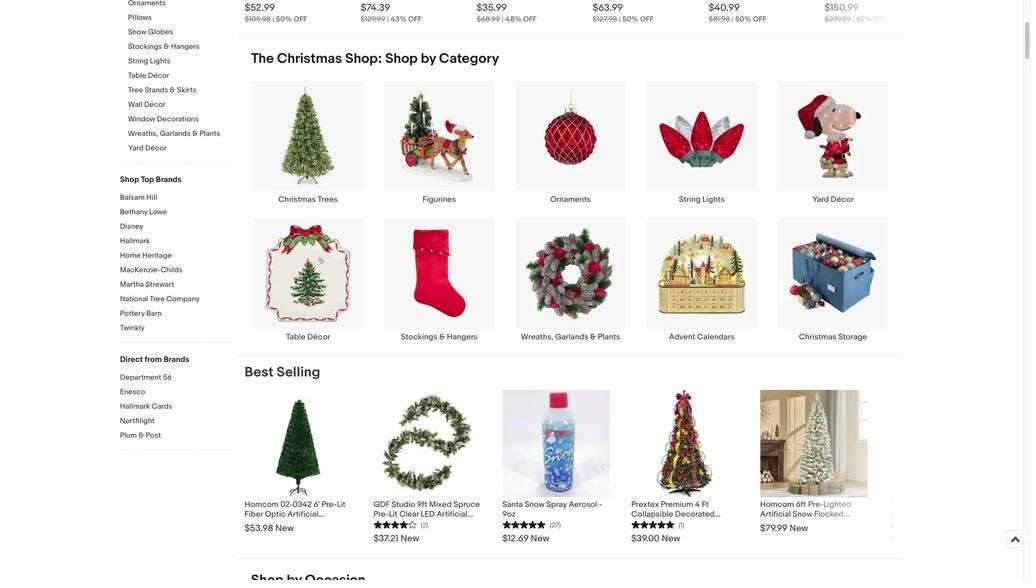 Task type: describe. For each thing, give the bounding box(es) containing it.
$129.99
[[361, 15, 386, 24]]

fiber
[[245, 509, 263, 519]]

spray
[[547, 500, 567, 510]]

calendars
[[698, 332, 735, 342]]

$35.99
[[477, 2, 507, 14]]

$399.99 text field
[[825, 15, 852, 24]]

0 vertical spatial shop
[[385, 51, 418, 67]]

mixed
[[429, 500, 452, 510]]

$40.99 $81.98 | 50% off
[[709, 2, 767, 24]]

gdf studio 9ft mixed spruce pre-lit clear led artificial christmas garland link
[[374, 497, 481, 529]]

43%
[[391, 15, 407, 24]]

1 horizontal spatial string lights link
[[637, 81, 768, 205]]

optic
[[265, 509, 286, 519]]

decorations
[[157, 114, 199, 124]]

$74.39
[[361, 2, 391, 14]]

christmas trees link
[[243, 81, 374, 205]]

new for $37.21 new
[[401, 533, 419, 544]]

disney link
[[120, 222, 230, 232]]

green
[[307, 519, 330, 529]]

$68.99
[[477, 15, 500, 24]]

hallmark inside department 56 enesco hallmark cards northlight plum & post
[[120, 402, 150, 411]]

balsam
[[120, 193, 145, 202]]

9oz
[[503, 509, 516, 519]]

1 vertical spatial garlands
[[556, 332, 589, 342]]

(1)
[[679, 521, 685, 530]]

company
[[166, 295, 200, 304]]

twinkly
[[120, 324, 145, 333]]

50% for $52.99
[[276, 15, 292, 24]]

$53.98 new
[[245, 523, 294, 534]]

$37.21 new
[[374, 533, 419, 544]]

| for $150.99
[[854, 15, 855, 24]]

clear
[[400, 509, 419, 519]]

(27)
[[550, 521, 561, 530]]

by
[[421, 51, 436, 67]]

garland
[[413, 519, 442, 529]]

santa snow spray aerosol - 9oz link
[[503, 497, 610, 519]]

globes
[[148, 27, 173, 37]]

table décor link for the bottommost stockings & hangers link
[[243, 218, 374, 342]]

$68.99 text field
[[477, 15, 500, 24]]

plum & post link
[[120, 431, 230, 441]]

ornaments
[[551, 195, 591, 205]]

lights inside pillows snow globes stockings & hangers string lights table décor tree stands & skirts wall décor window decorations wreaths, garlands & plants yard décor
[[150, 56, 171, 66]]

gdf studio 9ft mixed spruce pre-lit clear led artificial christmas garland image
[[374, 390, 481, 497]]

new for $39.00 new
[[662, 533, 681, 544]]

2 ft pvc christmas tree - white link
[[890, 497, 997, 519]]

childs
[[161, 265, 183, 275]]

$399.99
[[825, 15, 852, 24]]

$53.98
[[245, 523, 273, 534]]

shop top brands
[[120, 175, 182, 185]]

christmas storage link
[[768, 218, 899, 342]]

$150.99 $399.99 | 62% off
[[825, 2, 888, 24]]

stands
[[145, 85, 168, 95]]

national
[[120, 295, 148, 304]]

homcom 6ft pre-lighted artificial snow flocked christmas tree with warm white led lights - green/white image
[[761, 390, 868, 497]]

hill
[[146, 193, 157, 202]]

martha strewart link
[[120, 280, 230, 290]]

off for $52.99
[[294, 15, 307, 24]]

stockings & hangers
[[401, 332, 478, 342]]

snow for spray
[[525, 500, 545, 510]]

| for $40.99
[[732, 15, 734, 24]]

pillows snow globes stockings & hangers string lights table décor tree stands & skirts wall décor window decorations wreaths, garlands & plants yard décor
[[128, 13, 220, 153]]

enesco
[[120, 387, 145, 397]]

white
[[890, 509, 911, 519]]

homcom
[[245, 500, 279, 510]]

0342
[[293, 500, 312, 510]]

artificial inside 'homcom 02-0342 6' pre-lit fiber optic artificial christmas tree - green'
[[288, 509, 318, 519]]

snow for globes
[[128, 27, 147, 37]]

$39.00
[[632, 533, 660, 544]]

9ft
[[417, 500, 428, 510]]

$12.69 new
[[503, 533, 550, 544]]

tree inside 'homcom 02-0342 6' pre-lit fiber optic artificial christmas tree - green'
[[284, 519, 300, 529]]

garlands inside pillows snow globes stockings & hangers string lights table décor tree stands & skirts wall décor window decorations wreaths, garlands & plants yard décor
[[160, 129, 191, 138]]

brands for direct from brands
[[164, 355, 189, 365]]

4.8 out of 5 stars image
[[503, 519, 546, 530]]

from
[[145, 355, 162, 365]]

56
[[163, 373, 172, 382]]

$150.99
[[825, 2, 859, 14]]

ornaments link
[[505, 81, 637, 205]]

lit inside gdf studio 9ft mixed spruce pre-lit clear led artificial christmas garland
[[389, 509, 398, 519]]

pottery
[[120, 309, 145, 318]]

category
[[439, 51, 500, 67]]

new for $53.98 new
[[276, 523, 294, 534]]

$105.98 text field
[[245, 15, 271, 24]]

advent
[[669, 332, 696, 342]]

yard inside yard décor link
[[813, 195, 830, 205]]

martha
[[120, 280, 144, 289]]

department 56 link
[[120, 373, 230, 383]]

& inside department 56 enesco hallmark cards northlight plum & post
[[139, 431, 144, 440]]

homcom 02-0342 6' pre-lit fiber optic artificial christmas tree - green link
[[245, 497, 352, 529]]

santa snow spray aerosol - 9oz
[[503, 500, 603, 519]]

1 vertical spatial plants
[[598, 332, 621, 342]]

$81.98
[[709, 15, 731, 24]]

$79.99 new
[[761, 523, 809, 534]]

pre- inside gdf studio 9ft mixed spruce pre-lit clear led artificial christmas garland
[[374, 509, 389, 519]]

direct
[[120, 355, 143, 365]]

northlight link
[[120, 417, 230, 427]]

christmas right the
[[277, 51, 342, 67]]

studio
[[392, 500, 416, 510]]

heritage
[[142, 251, 172, 260]]

hallmark inside the balsam hill bethany lowe disney hallmark home heritage mackenzie-childs martha strewart national tree company pottery barn twinkly
[[120, 236, 150, 246]]

$63.99
[[593, 2, 624, 14]]

5 out of 5 stars image
[[632, 519, 675, 530]]

twinkly link
[[120, 324, 230, 334]]

string inside pillows snow globes stockings & hangers string lights table décor tree stands & skirts wall décor window decorations wreaths, garlands & plants yard décor
[[128, 56, 148, 66]]

$40.99
[[709, 2, 740, 14]]

- inside 'homcom 02-0342 6' pre-lit fiber optic artificial christmas tree - green'
[[302, 519, 305, 529]]

homcom 02-0342 6' pre-lit fiber optic artificial christmas tree - green image
[[245, 390, 352, 497]]

$52.99
[[245, 2, 275, 14]]

$74.39 $129.99 | 43% off
[[361, 2, 422, 24]]

table décor link for tree stands & skirts link
[[128, 71, 230, 81]]

off for $35.99
[[524, 15, 537, 24]]

mackenzie-childs link
[[120, 265, 230, 276]]



Task type: locate. For each thing, give the bounding box(es) containing it.
|
[[273, 15, 274, 24], [387, 15, 389, 24], [502, 15, 504, 24], [619, 15, 621, 24], [732, 15, 734, 24], [854, 15, 855, 24]]

christmas trees
[[278, 195, 338, 205]]

1 vertical spatial snow
[[525, 500, 545, 510]]

4.1 out of 5 stars image
[[890, 519, 933, 530]]

- inside santa snow spray aerosol - 9oz
[[599, 500, 603, 510]]

home
[[120, 251, 141, 260]]

christmas inside 'homcom 02-0342 6' pre-lit fiber optic artificial christmas tree - green'
[[245, 519, 282, 529]]

5 off from the left
[[754, 15, 767, 24]]

$13.50 new
[[890, 533, 937, 544]]

0 vertical spatial table
[[128, 71, 146, 80]]

new down 4.1 out of 5 stars image
[[919, 533, 937, 544]]

shop:
[[345, 51, 382, 67]]

0 vertical spatial string lights link
[[128, 56, 230, 67]]

1 horizontal spatial lit
[[389, 509, 398, 519]]

1 vertical spatial shop
[[120, 175, 139, 185]]

pre-
[[322, 500, 337, 510], [374, 509, 389, 519]]

off for $63.99
[[641, 15, 654, 24]]

plum
[[120, 431, 137, 440]]

santa snow spray aerosol - 9oz image
[[503, 390, 610, 497]]

50% down $63.99
[[623, 15, 639, 24]]

pillows
[[128, 13, 152, 22]]

1 vertical spatial hangers
[[447, 332, 478, 342]]

pre- left studio
[[374, 509, 389, 519]]

0 vertical spatial wreaths, garlands & plants link
[[128, 129, 230, 139]]

0 horizontal spatial 50%
[[276, 15, 292, 24]]

off right $105.98
[[294, 15, 307, 24]]

1 50% from the left
[[276, 15, 292, 24]]

balsam hill link
[[120, 193, 230, 203]]

snow inside santa snow spray aerosol - 9oz
[[525, 500, 545, 510]]

$127.98 text field
[[593, 15, 618, 24]]

0 horizontal spatial garlands
[[160, 129, 191, 138]]

prextex premium 4 ft collapsible decorated christmas tree w/ lights pop-up image
[[637, 390, 734, 497]]

off right "$127.98" text box
[[641, 15, 654, 24]]

new for $13.50 new
[[919, 533, 937, 544]]

wreaths, inside pillows snow globes stockings & hangers string lights table décor tree stands & skirts wall décor window decorations wreaths, garlands & plants yard décor
[[128, 129, 158, 138]]

off for $150.99
[[874, 15, 888, 24]]

home heritage link
[[120, 251, 230, 261]]

1 vertical spatial wreaths,
[[521, 332, 554, 342]]

0 vertical spatial hangers
[[171, 42, 200, 51]]

string lights link
[[128, 56, 230, 67], [637, 81, 768, 205]]

0 vertical spatial snow
[[128, 27, 147, 37]]

- inside the 2 ft pvc christmas tree - white
[[982, 500, 985, 510]]

| inside $40.99 $81.98 | 50% off
[[732, 15, 734, 24]]

tree inside the balsam hill bethany lowe disney hallmark home heritage mackenzie-childs martha strewart national tree company pottery barn twinkly
[[150, 295, 165, 304]]

0 horizontal spatial stockings & hangers link
[[128, 42, 230, 52]]

0 horizontal spatial stockings
[[128, 42, 162, 51]]

1 vertical spatial stockings & hangers link
[[374, 218, 505, 342]]

3 | from the left
[[502, 15, 504, 24]]

50% inside $63.99 $127.98 | 50% off
[[623, 15, 639, 24]]

1 horizontal spatial table décor link
[[243, 218, 374, 342]]

0 horizontal spatial hangers
[[171, 42, 200, 51]]

tree inside pillows snow globes stockings & hangers string lights table décor tree stands & skirts wall décor window decorations wreaths, garlands & plants yard décor
[[128, 85, 143, 95]]

aerosol
[[569, 500, 598, 510]]

$35.99 $68.99 | 48% off
[[477, 2, 537, 24]]

1 horizontal spatial pre-
[[374, 509, 389, 519]]

snow down pillows
[[128, 27, 147, 37]]

0 horizontal spatial artificial
[[288, 509, 318, 519]]

$79.99
[[761, 523, 788, 534]]

off right '62%'
[[874, 15, 888, 24]]

off inside $74.39 $129.99 | 43% off
[[409, 15, 422, 24]]

christmas right pvc
[[924, 500, 962, 510]]

| inside $35.99 $68.99 | 48% off
[[502, 15, 504, 24]]

table up 'selling'
[[286, 332, 306, 342]]

| for $52.99
[[273, 15, 274, 24]]

table up stands
[[128, 71, 146, 80]]

brands for shop top brands
[[156, 175, 182, 185]]

1 horizontal spatial table
[[286, 332, 306, 342]]

| right $81.98 text box
[[732, 15, 734, 24]]

new for $79.99 new
[[790, 523, 809, 534]]

4 out of 5 stars image
[[374, 519, 417, 530]]

new down optic
[[276, 523, 294, 534]]

| for $35.99
[[502, 15, 504, 24]]

$37.21
[[374, 533, 399, 544]]

christmas up $37.21 new
[[374, 519, 411, 529]]

table décor
[[286, 332, 331, 342]]

5 | from the left
[[732, 15, 734, 24]]

0 vertical spatial plants
[[200, 129, 220, 138]]

1 horizontal spatial shop
[[385, 51, 418, 67]]

1 hallmark from the top
[[120, 236, 150, 246]]

1 vertical spatial yard
[[813, 195, 830, 205]]

1 horizontal spatial hangers
[[447, 332, 478, 342]]

1 vertical spatial string
[[679, 195, 701, 205]]

0 horizontal spatial yard décor link
[[128, 143, 230, 154]]

1 off from the left
[[294, 15, 307, 24]]

northlight
[[120, 417, 155, 426]]

lit right 6'
[[337, 500, 346, 510]]

off inside $150.99 $399.99 | 62% off
[[874, 15, 888, 24]]

1 horizontal spatial lights
[[703, 195, 725, 205]]

0 horizontal spatial -
[[302, 519, 305, 529]]

| left 48%
[[502, 15, 504, 24]]

4 | from the left
[[619, 15, 621, 24]]

| for $63.99
[[619, 15, 621, 24]]

0 horizontal spatial lights
[[150, 56, 171, 66]]

off for $40.99
[[754, 15, 767, 24]]

pre- inside 'homcom 02-0342 6' pre-lit fiber optic artificial christmas tree - green'
[[322, 500, 337, 510]]

shop left the by
[[385, 51, 418, 67]]

0 vertical spatial wreaths,
[[128, 129, 158, 138]]

0 vertical spatial stockings
[[128, 42, 162, 51]]

pre- right 6'
[[322, 500, 337, 510]]

best
[[245, 364, 274, 381]]

1 horizontal spatial artificial
[[437, 509, 468, 519]]

| right $105.98
[[273, 15, 274, 24]]

| left '62%'
[[854, 15, 855, 24]]

christmas inside christmas trees link
[[278, 195, 316, 205]]

0 horizontal spatial table
[[128, 71, 146, 80]]

barn
[[147, 309, 162, 318]]

bethany
[[120, 207, 148, 217]]

table inside pillows snow globes stockings & hangers string lights table décor tree stands & skirts wall décor window decorations wreaths, garlands & plants yard décor
[[128, 71, 146, 80]]

décor
[[148, 71, 169, 80], [144, 100, 166, 109], [145, 143, 167, 153], [831, 195, 854, 205], [308, 332, 331, 342]]

50% right $105.98
[[276, 15, 292, 24]]

off inside $63.99 $127.98 | 50% off
[[641, 15, 654, 24]]

50% inside $40.99 $81.98 | 50% off
[[736, 15, 752, 24]]

1 horizontal spatial snow
[[525, 500, 545, 510]]

lit inside 'homcom 02-0342 6' pre-lit fiber optic artificial christmas tree - green'
[[337, 500, 346, 510]]

2 50% from the left
[[623, 15, 639, 24]]

1 horizontal spatial wreaths,
[[521, 332, 554, 342]]

garlands
[[160, 129, 191, 138], [556, 332, 589, 342]]

hangers inside pillows snow globes stockings & hangers string lights table décor tree stands & skirts wall décor window decorations wreaths, garlands & plants yard décor
[[171, 42, 200, 51]]

$63.99 $127.98 | 50% off
[[593, 2, 654, 24]]

snow up (27) link
[[525, 500, 545, 510]]

top
[[141, 175, 154, 185]]

off inside $40.99 $81.98 | 50% off
[[754, 15, 767, 24]]

| for $74.39
[[387, 15, 389, 24]]

$13.50
[[890, 533, 917, 544]]

1 vertical spatial table décor link
[[243, 218, 374, 342]]

snow globes link
[[128, 27, 230, 38]]

shop left top
[[120, 175, 139, 185]]

1 vertical spatial brands
[[164, 355, 189, 365]]

0 horizontal spatial string
[[128, 56, 148, 66]]

new right $79.99
[[790, 523, 809, 534]]

2 horizontal spatial -
[[982, 500, 985, 510]]

| inside $150.99 $399.99 | 62% off
[[854, 15, 855, 24]]

brands up department 56 link
[[164, 355, 189, 365]]

department 56 enesco hallmark cards northlight plum & post
[[120, 373, 172, 440]]

0 vertical spatial string
[[128, 56, 148, 66]]

0 horizontal spatial yard
[[128, 143, 144, 153]]

| inside $74.39 $129.99 | 43% off
[[387, 15, 389, 24]]

yard décor
[[813, 195, 854, 205]]

advent calendars
[[669, 332, 735, 342]]

2 artificial from the left
[[437, 509, 468, 519]]

snow
[[128, 27, 147, 37], [525, 500, 545, 510]]

$129.99 text field
[[361, 15, 386, 24]]

2 horizontal spatial 50%
[[736, 15, 752, 24]]

disney
[[120, 222, 143, 231]]

tree inside the 2 ft pvc christmas tree - white
[[964, 500, 980, 510]]

1 horizontal spatial stockings
[[401, 332, 438, 342]]

6 | from the left
[[854, 15, 855, 24]]

50% for $40.99
[[736, 15, 752, 24]]

off
[[294, 15, 307, 24], [409, 15, 422, 24], [524, 15, 537, 24], [641, 15, 654, 24], [754, 15, 767, 24], [874, 15, 888, 24]]

brands
[[156, 175, 182, 185], [164, 355, 189, 365]]

0 horizontal spatial plants
[[200, 129, 220, 138]]

2 hallmark from the top
[[120, 402, 150, 411]]

off right "43%"
[[409, 15, 422, 24]]

post
[[146, 431, 161, 440]]

off right 48%
[[524, 15, 537, 24]]

gdf studio 9ft mixed spruce pre-lit clear led artificial christmas garland
[[374, 500, 480, 529]]

$105.98
[[245, 15, 271, 24]]

stockings inside pillows snow globes stockings & hangers string lights table décor tree stands & skirts wall décor window decorations wreaths, garlands & plants yard décor
[[128, 42, 162, 51]]

1 vertical spatial string lights link
[[637, 81, 768, 205]]

christmas inside the 2 ft pvc christmas tree - white
[[924, 500, 962, 510]]

off right $81.98
[[754, 15, 767, 24]]

plants inside pillows snow globes stockings & hangers string lights table décor tree stands & skirts wall décor window decorations wreaths, garlands & plants yard décor
[[200, 129, 220, 138]]

1 horizontal spatial -
[[599, 500, 603, 510]]

0 vertical spatial table décor link
[[128, 71, 230, 81]]

1 horizontal spatial stockings & hangers link
[[374, 218, 505, 342]]

0 vertical spatial yard
[[128, 143, 144, 153]]

selling
[[277, 364, 320, 381]]

new down (27) link
[[531, 533, 550, 544]]

1 vertical spatial lights
[[703, 195, 725, 205]]

homcom 02-0342 6' pre-lit fiber optic artificial christmas tree - green
[[245, 500, 346, 529]]

-
[[599, 500, 603, 510], [982, 500, 985, 510], [302, 519, 305, 529]]

yard décor link
[[768, 81, 899, 205], [128, 143, 230, 154]]

mackenzie-
[[120, 265, 161, 275]]

4 off from the left
[[641, 15, 654, 24]]

0 vertical spatial stockings & hangers link
[[128, 42, 230, 52]]

1 | from the left
[[273, 15, 274, 24]]

| left "43%"
[[387, 15, 389, 24]]

$39.00 new
[[632, 533, 681, 544]]

0 horizontal spatial lit
[[337, 500, 346, 510]]

hallmark down disney
[[120, 236, 150, 246]]

| inside "$52.99 $105.98 | 50% off"
[[273, 15, 274, 24]]

(27) link
[[503, 519, 561, 530]]

new for $12.69 new
[[531, 533, 550, 544]]

stockings & hangers link
[[128, 42, 230, 52], [374, 218, 505, 342]]

2 off from the left
[[409, 15, 422, 24]]

storage
[[839, 332, 868, 342]]

1 horizontal spatial garlands
[[556, 332, 589, 342]]

cards
[[152, 402, 172, 411]]

1 horizontal spatial wreaths, garlands & plants link
[[505, 218, 637, 342]]

pillows link
[[128, 13, 230, 23]]

hallmark down the enesco
[[120, 402, 150, 411]]

1 horizontal spatial yard
[[813, 195, 830, 205]]

hangers inside stockings & hangers link
[[447, 332, 478, 342]]

0 horizontal spatial string lights link
[[128, 56, 230, 67]]

hallmark
[[120, 236, 150, 246], [120, 402, 150, 411]]

new down (1)
[[662, 533, 681, 544]]

stockings
[[128, 42, 162, 51], [401, 332, 438, 342]]

1 vertical spatial stockings
[[401, 332, 438, 342]]

christmas inside gdf studio 9ft mixed spruce pre-lit clear led artificial christmas garland
[[374, 519, 411, 529]]

christmas inside christmas storage "link"
[[800, 332, 837, 342]]

0 horizontal spatial wreaths,
[[128, 129, 158, 138]]

0 horizontal spatial shop
[[120, 175, 139, 185]]

string lights
[[679, 195, 725, 205]]

0 horizontal spatial wreaths, garlands & plants link
[[128, 129, 230, 139]]

tree
[[128, 85, 143, 95], [150, 295, 165, 304], [964, 500, 980, 510], [284, 519, 300, 529]]

wreaths, inside wreaths, garlands & plants link
[[521, 332, 554, 342]]

figurines
[[423, 195, 456, 205]]

50% down $40.99
[[736, 15, 752, 24]]

off inside $35.99 $68.99 | 48% off
[[524, 15, 537, 24]]

yard inside pillows snow globes stockings & hangers string lights table décor tree stands & skirts wall décor window decorations wreaths, garlands & plants yard décor
[[128, 143, 144, 153]]

(2) link
[[374, 519, 429, 530]]

off for $74.39
[[409, 15, 422, 24]]

6 off from the left
[[874, 15, 888, 24]]

hallmark link
[[120, 236, 230, 247]]

0 horizontal spatial snow
[[128, 27, 147, 37]]

artificial
[[288, 509, 318, 519], [437, 509, 468, 519]]

lit left clear
[[389, 509, 398, 519]]

$81.98 text field
[[709, 15, 731, 24]]

christmas left storage in the bottom of the page
[[800, 332, 837, 342]]

pottery barn link
[[120, 309, 230, 319]]

christmas left trees
[[278, 195, 316, 205]]

1 vertical spatial wreaths, garlands & plants link
[[505, 218, 637, 342]]

| right $127.98
[[619, 15, 621, 24]]

3 50% from the left
[[736, 15, 752, 24]]

0 horizontal spatial pre-
[[322, 500, 337, 510]]

1 horizontal spatial string
[[679, 195, 701, 205]]

snow inside pillows snow globes stockings & hangers string lights table décor tree stands & skirts wall décor window decorations wreaths, garlands & plants yard décor
[[128, 27, 147, 37]]

1 horizontal spatial yard décor link
[[768, 81, 899, 205]]

0 vertical spatial hallmark
[[120, 236, 150, 246]]

pvc
[[906, 500, 922, 510]]

hallmark cards link
[[120, 402, 230, 412]]

the
[[251, 51, 274, 67]]

1 horizontal spatial 50%
[[623, 15, 639, 24]]

62%
[[857, 15, 873, 24]]

string
[[128, 56, 148, 66], [679, 195, 701, 205]]

brands up balsam hill link
[[156, 175, 182, 185]]

50% inside "$52.99 $105.98 | 50% off"
[[276, 15, 292, 24]]

(1) link
[[632, 519, 685, 530]]

new
[[276, 523, 294, 534], [790, 523, 809, 534], [401, 533, 419, 544], [531, 533, 550, 544], [662, 533, 681, 544], [919, 533, 937, 544]]

1 vertical spatial hallmark
[[120, 402, 150, 411]]

tree stands & skirts link
[[128, 85, 230, 96]]

3 off from the left
[[524, 15, 537, 24]]

trees
[[318, 195, 338, 205]]

christmas down homcom
[[245, 519, 282, 529]]

gdf
[[374, 500, 390, 510]]

1 horizontal spatial plants
[[598, 332, 621, 342]]

best selling
[[245, 364, 320, 381]]

6'
[[314, 500, 320, 510]]

0 vertical spatial lights
[[150, 56, 171, 66]]

national tree company link
[[120, 295, 230, 305]]

2
[[890, 500, 894, 510]]

50% for $63.99
[[623, 15, 639, 24]]

48%
[[506, 15, 522, 24]]

1 vertical spatial table
[[286, 332, 306, 342]]

1 artificial from the left
[[288, 509, 318, 519]]

0 vertical spatial garlands
[[160, 129, 191, 138]]

0 horizontal spatial table décor link
[[128, 71, 230, 81]]

2 | from the left
[[387, 15, 389, 24]]

new down (2) link
[[401, 533, 419, 544]]

off inside "$52.99 $105.98 | 50% off"
[[294, 15, 307, 24]]

0 vertical spatial brands
[[156, 175, 182, 185]]

| inside $63.99 $127.98 | 50% off
[[619, 15, 621, 24]]

artificial inside gdf studio 9ft mixed spruce pre-lit clear led artificial christmas garland
[[437, 509, 468, 519]]



Task type: vqa. For each thing, say whether or not it's contained in the screenshot.
The 'Window'
yes



